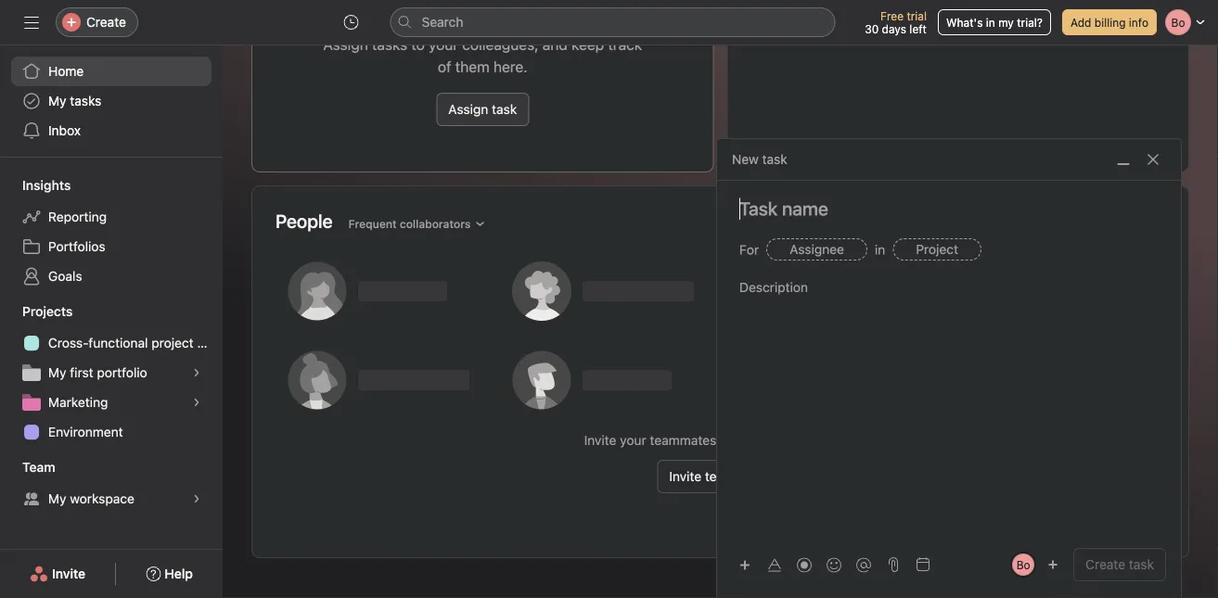 Task type: vqa. For each thing, say whether or not it's contained in the screenshot.
Search
yes



Task type: locate. For each thing, give the bounding box(es) containing it.
3 my from the top
[[48, 491, 66, 507]]

tasks inside assign tasks to your colleagues, and keep track of them here.
[[372, 36, 407, 53]]

in inside button
[[986, 16, 996, 29]]

home link
[[11, 57, 212, 86]]

0 vertical spatial tasks
[[372, 36, 407, 53]]

what's in my trial?
[[946, 16, 1043, 29]]

projects element
[[0, 295, 223, 451]]

goals link
[[11, 262, 212, 291]]

2 my from the top
[[48, 365, 66, 380]]

tasks
[[372, 36, 407, 53], [70, 93, 101, 109]]

record a video image
[[797, 558, 812, 573]]

task down here.
[[492, 102, 517, 117]]

1 vertical spatial to
[[720, 433, 732, 448]]

1 vertical spatial tasks
[[70, 93, 101, 109]]

here.
[[494, 58, 528, 76]]

invite button
[[18, 558, 98, 591]]

1 vertical spatial create
[[1086, 557, 1126, 573]]

my workspace link
[[11, 484, 212, 514]]

0 horizontal spatial to
[[411, 36, 425, 53]]

assign inside assign tasks to your colleagues, and keep track of them here.
[[323, 36, 368, 53]]

0 horizontal spatial your
[[429, 36, 458, 53]]

invite teammates button
[[657, 460, 784, 494]]

invite your teammates to collaborate in asana
[[584, 433, 857, 448]]

task
[[492, 102, 517, 117], [1129, 557, 1154, 573]]

1 my from the top
[[48, 93, 66, 109]]

team
[[22, 460, 55, 475]]

30
[[865, 22, 879, 35]]

formatting image
[[767, 558, 782, 573]]

1 vertical spatial task
[[1129, 557, 1154, 573]]

teammates inside button
[[705, 469, 772, 484]]

in
[[986, 16, 996, 29], [875, 242, 886, 257], [806, 433, 817, 448]]

assign down the history image
[[323, 36, 368, 53]]

attach a file or paste an image image
[[886, 558, 901, 573]]

0 vertical spatial your
[[429, 36, 458, 53]]

0 horizontal spatial task
[[492, 102, 517, 117]]

invite for invite your teammates to collaborate in asana
[[584, 433, 617, 448]]

portfolios link
[[11, 232, 212, 262]]

1 horizontal spatial task
[[1129, 557, 1154, 573]]

1 horizontal spatial assign
[[448, 102, 488, 117]]

my inside 'global' "element"
[[48, 93, 66, 109]]

2 vertical spatial in
[[806, 433, 817, 448]]

left
[[910, 22, 927, 35]]

1 vertical spatial my
[[48, 365, 66, 380]]

0 horizontal spatial assign
[[323, 36, 368, 53]]

Task name text field
[[717, 196, 1181, 222]]

1 horizontal spatial in
[[875, 242, 886, 257]]

0 vertical spatial create
[[86, 14, 126, 30]]

emoji image
[[827, 558, 842, 573]]

cross-functional project plan
[[48, 335, 223, 351]]

dialog containing new task
[[717, 139, 1181, 599]]

portfolios
[[48, 239, 105, 254]]

teammates
[[650, 433, 717, 448], [705, 469, 772, 484]]

search button
[[390, 7, 836, 37]]

your inside assign tasks to your colleagues, and keep track of them here.
[[429, 36, 458, 53]]

create task
[[1086, 557, 1154, 573]]

tasks for assign
[[372, 36, 407, 53]]

my
[[48, 93, 66, 109], [48, 365, 66, 380], [48, 491, 66, 507]]

my for my workspace
[[48, 491, 66, 507]]

1 horizontal spatial invite
[[584, 433, 617, 448]]

hide sidebar image
[[24, 15, 39, 30]]

in left asana
[[806, 433, 817, 448]]

keep
[[572, 36, 604, 53]]

your
[[429, 36, 458, 53], [620, 433, 647, 448]]

first
[[70, 365, 93, 380]]

my up inbox
[[48, 93, 66, 109]]

frequent
[[349, 218, 397, 231]]

plan
[[197, 335, 223, 351]]

create up the home link
[[86, 14, 126, 30]]

0 vertical spatial assign
[[323, 36, 368, 53]]

reporting link
[[11, 202, 212, 232]]

to
[[411, 36, 425, 53], [720, 433, 732, 448]]

my down "team"
[[48, 491, 66, 507]]

new task
[[732, 152, 788, 167]]

my inside projects element
[[48, 365, 66, 380]]

free trial 30 days left
[[865, 9, 927, 35]]

create task button
[[1074, 548, 1166, 582]]

my left first
[[48, 365, 66, 380]]

add billing info button
[[1062, 9, 1157, 35]]

assign
[[323, 36, 368, 53], [448, 102, 488, 117]]

add or remove collaborators from this task image
[[1048, 560, 1059, 571]]

teams element
[[0, 451, 223, 518]]

to down search
[[411, 36, 425, 53]]

to inside assign tasks to your colleagues, and keep track of them here.
[[411, 36, 425, 53]]

1 horizontal spatial tasks
[[372, 36, 407, 53]]

1 vertical spatial in
[[875, 242, 886, 257]]

bo button
[[1011, 552, 1037, 578]]

frequent collaborators button
[[340, 211, 494, 237]]

my inside 'link'
[[48, 491, 66, 507]]

create
[[86, 14, 126, 30], [1086, 557, 1126, 573]]

0 horizontal spatial tasks
[[70, 93, 101, 109]]

2 horizontal spatial invite
[[669, 469, 702, 484]]

of
[[438, 58, 451, 76]]

create inside button
[[1086, 557, 1126, 573]]

create inside popup button
[[86, 14, 126, 30]]

portfolio
[[97, 365, 147, 380]]

dialog
[[717, 139, 1181, 599]]

teammates up invite teammates
[[650, 433, 717, 448]]

insights button
[[0, 176, 71, 195]]

to up invite teammates
[[720, 433, 732, 448]]

search
[[422, 14, 463, 30]]

people
[[276, 210, 333, 232]]

1 horizontal spatial your
[[620, 433, 647, 448]]

teammates down invite your teammates to collaborate in asana
[[705, 469, 772, 484]]

insert an object image
[[740, 560, 751, 571]]

collaborators
[[400, 218, 471, 231]]

history image
[[344, 15, 359, 30]]

1 horizontal spatial create
[[1086, 557, 1126, 573]]

at mention image
[[857, 558, 871, 573]]

2 horizontal spatial in
[[986, 16, 996, 29]]

invite for invite teammates
[[669, 469, 702, 484]]

my for my first portfolio
[[48, 365, 66, 380]]

global element
[[0, 45, 223, 157]]

assign task
[[448, 102, 517, 117]]

tasks inside 'global' "element"
[[70, 93, 101, 109]]

assign for assign task
[[448, 102, 488, 117]]

0 vertical spatial invite
[[584, 433, 617, 448]]

assign down them on the left top
[[448, 102, 488, 117]]

invite
[[584, 433, 617, 448], [669, 469, 702, 484], [52, 567, 86, 582]]

functional
[[88, 335, 148, 351]]

bo
[[1017, 559, 1031, 572]]

in left "project"
[[875, 242, 886, 257]]

projects button
[[0, 303, 73, 321]]

2 vertical spatial my
[[48, 491, 66, 507]]

inbox link
[[11, 116, 212, 146]]

insights element
[[0, 169, 223, 295]]

create right add or remove collaborators from this task icon
[[1086, 557, 1126, 573]]

0 vertical spatial task
[[492, 102, 517, 117]]

1 vertical spatial teammates
[[705, 469, 772, 484]]

0 vertical spatial my
[[48, 93, 66, 109]]

marketing
[[48, 395, 108, 410]]

environment
[[48, 425, 123, 440]]

1 vertical spatial assign
[[448, 102, 488, 117]]

0 horizontal spatial create
[[86, 14, 126, 30]]

assign for assign tasks to your colleagues, and keep track of them here.
[[323, 36, 368, 53]]

1 vertical spatial invite
[[669, 469, 702, 484]]

assign inside button
[[448, 102, 488, 117]]

billing
[[1095, 16, 1126, 29]]

invite teammates
[[669, 469, 772, 484]]

track
[[608, 36, 642, 53]]

0 vertical spatial to
[[411, 36, 425, 53]]

2 vertical spatial invite
[[52, 567, 86, 582]]

0 vertical spatial in
[[986, 16, 996, 29]]

invite inside button
[[669, 469, 702, 484]]

in left 'my'
[[986, 16, 996, 29]]

what's
[[946, 16, 983, 29]]

toolbar
[[732, 552, 881, 579]]

free
[[881, 9, 904, 22]]

environment link
[[11, 418, 212, 447]]

0 horizontal spatial invite
[[52, 567, 86, 582]]

0 horizontal spatial in
[[806, 433, 817, 448]]

task right add or remove collaborators from this task icon
[[1129, 557, 1154, 573]]



Task type: describe. For each thing, give the bounding box(es) containing it.
inbox
[[48, 123, 81, 138]]

reporting
[[48, 209, 107, 225]]

create button
[[56, 7, 138, 37]]

toolbar inside dialog
[[732, 552, 881, 579]]

trial
[[907, 9, 927, 22]]

assign tasks to your colleagues, and keep track of them here.
[[323, 36, 642, 76]]

cross-
[[48, 335, 88, 351]]

assign task button
[[436, 93, 529, 126]]

0 vertical spatial teammates
[[650, 433, 717, 448]]

assignee
[[790, 242, 844, 257]]

task for create task
[[1129, 557, 1154, 573]]

invite inside button
[[52, 567, 86, 582]]

projects
[[22, 304, 73, 319]]

my workspace
[[48, 491, 134, 507]]

see details, my workspace image
[[191, 494, 202, 505]]

project
[[152, 335, 194, 351]]

and
[[543, 36, 568, 53]]

add
[[1071, 16, 1092, 29]]

home
[[48, 64, 84, 79]]

frequent collaborators
[[349, 218, 471, 231]]

marketing link
[[11, 388, 212, 418]]

search list box
[[390, 7, 836, 37]]

what's in my trial? button
[[938, 9, 1051, 35]]

create for create
[[86, 14, 126, 30]]

see details, marketing image
[[191, 397, 202, 408]]

days
[[882, 22, 907, 35]]

colleagues,
[[462, 36, 539, 53]]

project
[[916, 242, 959, 257]]

1 horizontal spatial to
[[720, 433, 732, 448]]

my first portfolio link
[[11, 358, 212, 388]]

cross-functional project plan link
[[11, 328, 223, 358]]

my first portfolio
[[48, 365, 147, 380]]

see details, my first portfolio image
[[191, 367, 202, 379]]

asana
[[820, 433, 857, 448]]

help button
[[134, 558, 205, 591]]

tasks for my
[[70, 93, 101, 109]]

workspace
[[70, 491, 134, 507]]

team button
[[0, 458, 55, 477]]

my tasks link
[[11, 86, 212, 116]]

them
[[455, 58, 490, 76]]

my
[[999, 16, 1014, 29]]

my tasks
[[48, 93, 101, 109]]

for
[[740, 242, 759, 257]]

minimize image
[[1116, 152, 1131, 167]]

insights
[[22, 178, 71, 193]]

info
[[1129, 16, 1149, 29]]

create for create task
[[1086, 557, 1126, 573]]

select due date image
[[916, 558, 931, 573]]

collaborate
[[736, 433, 803, 448]]

help
[[165, 567, 193, 582]]

add billing info
[[1071, 16, 1149, 29]]

1 vertical spatial your
[[620, 433, 647, 448]]

trial?
[[1017, 16, 1043, 29]]

my for my tasks
[[48, 93, 66, 109]]

goals
[[48, 269, 82, 284]]

task for assign task
[[492, 102, 517, 117]]

close image
[[1146, 152, 1161, 167]]



